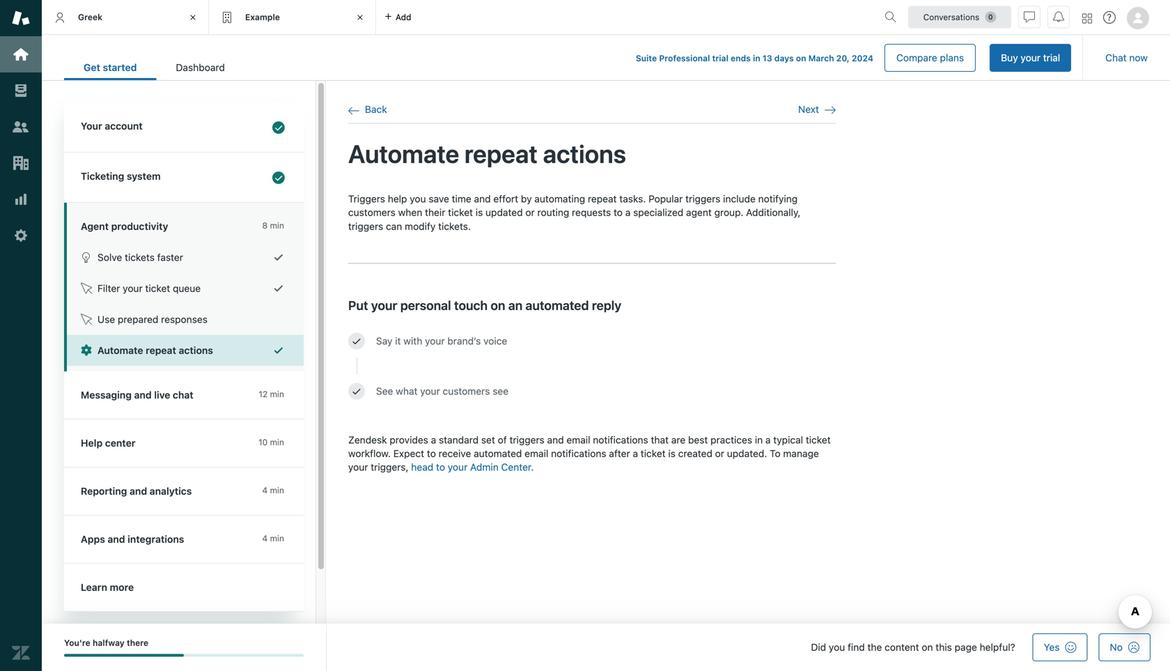 Task type: describe. For each thing, give the bounding box(es) containing it.
ticketing system heading
[[64, 153, 304, 203]]

expect
[[394, 448, 425, 459]]

started
[[103, 62, 137, 73]]

your right the filter
[[123, 283, 143, 294]]

0 horizontal spatial email
[[525, 448, 549, 459]]

or inside 'triggers help you save time and effort by automating repeat tasks. popular triggers include notifying customers when their ticket is updated or routing requests to a specialized agent group. additionally, triggers can modify tickets.'
[[526, 207, 535, 218]]

chat now button
[[1095, 44, 1160, 72]]

ticket up manage
[[806, 434, 831, 446]]

did
[[812, 642, 827, 653]]

you inside footer
[[829, 642, 846, 653]]

with
[[404, 335, 423, 347]]

buy your trial
[[1002, 52, 1061, 63]]

helpful?
[[980, 642, 1016, 653]]

routing
[[538, 207, 570, 218]]

buy
[[1002, 52, 1019, 63]]

4 for apps and integrations
[[262, 534, 268, 543]]

example
[[245, 12, 280, 22]]

head to your admin center.
[[411, 461, 534, 473]]

next button
[[799, 103, 836, 116]]

4 for reporting and analytics
[[262, 485, 268, 495]]

progress bar image
[[64, 654, 184, 657]]

0 vertical spatial on
[[797, 53, 807, 63]]

ticketing system
[[81, 170, 161, 182]]

footer containing did you find the content on this page helpful?
[[42, 624, 1171, 671]]

repeat inside button
[[146, 345, 176, 356]]

reporting and analytics
[[81, 485, 192, 497]]

personal
[[401, 298, 451, 313]]

4 min for analytics
[[262, 485, 284, 495]]

requests
[[572, 207, 611, 218]]

it
[[395, 335, 401, 347]]

see what your customers see
[[376, 385, 509, 397]]

use prepared responses
[[98, 314, 208, 325]]

notifying
[[759, 193, 798, 205]]

to inside 'triggers help you save time and effort by automating repeat tasks. popular triggers include notifying customers when their ticket is updated or routing requests to a specialized agent group. additionally, triggers can modify tickets.'
[[614, 207, 623, 218]]

receive
[[439, 448, 471, 459]]

solve tickets faster button
[[67, 242, 304, 273]]

your right what
[[420, 385, 440, 397]]

responses
[[161, 314, 208, 325]]

after
[[609, 448, 631, 459]]

zendesk support image
[[12, 9, 30, 27]]

analytics
[[150, 485, 192, 497]]

0 vertical spatial automated
[[526, 298, 589, 313]]

March 20, 2024 text field
[[809, 53, 874, 63]]

learn more
[[81, 582, 134, 593]]

created
[[679, 448, 713, 459]]

suite
[[636, 53, 657, 63]]

a inside 'triggers help you save time and effort by automating repeat tasks. popular triggers include notifying customers when their ticket is updated or routing requests to a specialized agent group. additionally, triggers can modify tickets.'
[[626, 207, 631, 218]]

close image for greek
[[186, 10, 200, 24]]

close image for example
[[353, 10, 367, 24]]

by
[[521, 193, 532, 205]]

add
[[396, 12, 412, 22]]

center.
[[502, 461, 534, 473]]

say
[[376, 335, 393, 347]]

you inside 'triggers help you save time and effort by automating repeat tasks. popular triggers include notifying customers when their ticket is updated or routing requests to a specialized agent group. additionally, triggers can modify tickets.'
[[410, 193, 426, 205]]

integrations
[[128, 534, 184, 545]]

admin image
[[12, 227, 30, 245]]

additionally,
[[747, 207, 801, 218]]

head to your admin center. link
[[411, 461, 534, 473]]

dashboard
[[176, 62, 225, 73]]

content-title region
[[348, 138, 836, 170]]

and for messaging and live chat
[[134, 389, 152, 401]]

can
[[386, 220, 402, 232]]

set
[[482, 434, 495, 446]]

main element
[[0, 0, 42, 671]]

zendesk image
[[12, 644, 30, 662]]

or inside zendesk provides a standard set of triggers and email notifications that are best practices in a typical ticket workflow. expect to receive automated email notifications after a ticket is created or updated. to manage your triggers,
[[716, 448, 725, 459]]

1 vertical spatial notifications
[[551, 448, 607, 459]]

ends
[[731, 53, 751, 63]]

next
[[799, 103, 820, 115]]

button displays agent's chat status as invisible. image
[[1025, 11, 1036, 23]]

greek tab
[[42, 0, 209, 35]]

standard
[[439, 434, 479, 446]]

messaging and live chat
[[81, 389, 194, 401]]

automate inside "content-title" region
[[348, 139, 460, 168]]

chat
[[173, 389, 194, 401]]

now
[[1130, 52, 1149, 63]]

practices
[[711, 434, 753, 446]]

popular
[[649, 193, 683, 205]]

professional
[[660, 53, 711, 63]]

greek
[[78, 12, 103, 22]]

trial for professional
[[713, 53, 729, 63]]

time
[[452, 193, 472, 205]]

use prepared responses button
[[67, 304, 304, 335]]

productivity
[[111, 221, 168, 232]]

customers inside 'triggers help you save time and effort by automating repeat tasks. popular triggers include notifying customers when their ticket is updated or routing requests to a specialized agent group. additionally, triggers can modify tickets.'
[[348, 207, 396, 218]]

that
[[651, 434, 669, 446]]

0 vertical spatial in
[[753, 53, 761, 63]]

save
[[429, 193, 449, 205]]

views image
[[12, 82, 30, 100]]

get started
[[84, 62, 137, 73]]

a right provides
[[431, 434, 436, 446]]

min for agent productivity
[[270, 221, 284, 230]]

1 vertical spatial customers
[[443, 385, 490, 397]]

queue
[[173, 283, 201, 294]]

notifications image
[[1054, 11, 1065, 23]]

workflow.
[[348, 448, 391, 459]]

when
[[398, 207, 423, 218]]

and inside 'triggers help you save time and effort by automating repeat tasks. popular triggers include notifying customers when their ticket is updated or routing requests to a specialized agent group. additionally, triggers can modify tickets.'
[[474, 193, 491, 205]]

add button
[[376, 0, 420, 34]]

1 horizontal spatial to
[[436, 461, 445, 473]]

your right buy
[[1021, 52, 1041, 63]]

automate inside button
[[98, 345, 143, 356]]

tabs tab list
[[42, 0, 880, 35]]

content
[[885, 642, 920, 653]]

automating
[[535, 193, 586, 205]]

your inside zendesk provides a standard set of triggers and email notifications that are best practices in a typical ticket workflow. expect to receive automated email notifications after a ticket is created or updated. to manage your triggers,
[[348, 461, 368, 473]]

see
[[376, 385, 393, 397]]

typical
[[774, 434, 804, 446]]

zendesk provides a standard set of triggers and email notifications that are best practices in a typical ticket workflow. expect to receive automated email notifications after a ticket is created or updated. to manage your triggers,
[[348, 434, 831, 473]]

agent productivity
[[81, 221, 168, 232]]

organizations image
[[12, 154, 30, 172]]

automated inside zendesk provides a standard set of triggers and email notifications that are best practices in a typical ticket workflow. expect to receive automated email notifications after a ticket is created or updated. to manage your triggers,
[[474, 448, 522, 459]]

effort
[[494, 193, 519, 205]]

put
[[348, 298, 368, 313]]

progress-bar progress bar
[[64, 654, 304, 657]]

you're
[[64, 638, 90, 648]]

triggers
[[348, 193, 385, 205]]

ticketing
[[81, 170, 124, 182]]

8
[[262, 221, 268, 230]]

put your personal touch on an automated reply region
[[348, 192, 836, 488]]

help center
[[81, 437, 136, 449]]

your right put
[[371, 298, 398, 313]]

chat
[[1106, 52, 1127, 63]]

12 min
[[259, 389, 284, 399]]



Task type: vqa. For each thing, say whether or not it's contained in the screenshot.


Task type: locate. For each thing, give the bounding box(es) containing it.
trial inside button
[[1044, 52, 1061, 63]]

min for reporting and analytics
[[270, 485, 284, 495]]

0 horizontal spatial actions
[[179, 345, 213, 356]]

use
[[98, 314, 115, 325]]

yes
[[1045, 642, 1061, 653]]

automate repeat actions up 'effort'
[[348, 139, 627, 168]]

is left updated
[[476, 207, 483, 218]]

0 horizontal spatial you
[[410, 193, 426, 205]]

2 vertical spatial triggers
[[510, 434, 545, 446]]

2 horizontal spatial to
[[614, 207, 623, 218]]

actions
[[543, 139, 627, 168], [179, 345, 213, 356]]

0 horizontal spatial triggers
[[348, 220, 384, 232]]

8 min
[[262, 221, 284, 230]]

10
[[259, 437, 268, 447]]

days
[[775, 53, 794, 63]]

customers down triggers
[[348, 207, 396, 218]]

on
[[797, 53, 807, 63], [491, 298, 506, 313], [922, 642, 934, 653]]

1 horizontal spatial customers
[[443, 385, 490, 397]]

specialized
[[634, 207, 684, 218]]

repeat up 'effort'
[[465, 139, 538, 168]]

0 horizontal spatial automate
[[98, 345, 143, 356]]

on left this at the bottom of the page
[[922, 642, 934, 653]]

triggers right of
[[510, 434, 545, 446]]

0 vertical spatial customers
[[348, 207, 396, 218]]

1 vertical spatial 4
[[262, 534, 268, 543]]

messaging
[[81, 389, 132, 401]]

find
[[848, 642, 865, 653]]

admin
[[471, 461, 499, 473]]

10 min
[[259, 437, 284, 447]]

0 vertical spatial actions
[[543, 139, 627, 168]]

1 vertical spatial you
[[829, 642, 846, 653]]

in inside zendesk provides a standard set of triggers and email notifications that are best practices in a typical ticket workflow. expect to receive automated email notifications after a ticket is created or updated. to manage your triggers,
[[755, 434, 763, 446]]

1 horizontal spatial close image
[[353, 10, 367, 24]]

automate up help
[[348, 139, 460, 168]]

tab list containing get started
[[64, 54, 245, 80]]

2 vertical spatial to
[[436, 461, 445, 473]]

and for apps and integrations
[[108, 534, 125, 545]]

best
[[689, 434, 708, 446]]

conversations button
[[909, 6, 1012, 28]]

1 vertical spatial automate repeat actions
[[98, 345, 213, 356]]

you
[[410, 193, 426, 205], [829, 642, 846, 653]]

on right days
[[797, 53, 807, 63]]

0 vertical spatial repeat
[[465, 139, 538, 168]]

2 min from the top
[[270, 389, 284, 399]]

and right time
[[474, 193, 491, 205]]

0 vertical spatial 4
[[262, 485, 268, 495]]

what
[[396, 385, 418, 397]]

zendesk
[[348, 434, 387, 446]]

in left 13
[[753, 53, 761, 63]]

group.
[[715, 207, 744, 218]]

example tab
[[209, 0, 376, 35]]

2 horizontal spatial on
[[922, 642, 934, 653]]

help
[[81, 437, 103, 449]]

compare plans
[[897, 52, 965, 63]]

min for apps and integrations
[[270, 534, 284, 543]]

or down practices
[[716, 448, 725, 459]]

1 vertical spatial in
[[755, 434, 763, 446]]

1 horizontal spatial actions
[[543, 139, 627, 168]]

1 vertical spatial triggers
[[348, 220, 384, 232]]

to
[[770, 448, 781, 459]]

get help image
[[1104, 11, 1117, 24]]

triggers up 'agent'
[[686, 193, 721, 205]]

did you find the content on this page helpful?
[[812, 642, 1016, 653]]

0 horizontal spatial customers
[[348, 207, 396, 218]]

conversations
[[924, 12, 980, 22]]

an
[[509, 298, 523, 313]]

3 min from the top
[[270, 437, 284, 447]]

is inside zendesk provides a standard set of triggers and email notifications that are best practices in a typical ticket workflow. expect to receive automated email notifications after a ticket is created or updated. to manage your triggers,
[[669, 448, 676, 459]]

provides
[[390, 434, 429, 446]]

ticket down time
[[448, 207, 473, 218]]

triggers down triggers
[[348, 220, 384, 232]]

zendesk products image
[[1083, 14, 1093, 23]]

ticket down that
[[641, 448, 666, 459]]

min for help center
[[270, 437, 284, 447]]

customers image
[[12, 118, 30, 136]]

0 horizontal spatial close image
[[186, 10, 200, 24]]

customers left the see at the bottom left of the page
[[443, 385, 490, 397]]

automate down use
[[98, 345, 143, 356]]

actions up automating
[[543, 139, 627, 168]]

1 vertical spatial or
[[716, 448, 725, 459]]

1 vertical spatial repeat
[[588, 193, 617, 205]]

in up updated.
[[755, 434, 763, 446]]

on inside footer
[[922, 642, 934, 653]]

you up when
[[410, 193, 426, 205]]

1 horizontal spatial on
[[797, 53, 807, 63]]

is down the 'are'
[[669, 448, 676, 459]]

you right did
[[829, 642, 846, 653]]

automate repeat actions inside "content-title" region
[[348, 139, 627, 168]]

chat now
[[1106, 52, 1149, 63]]

0 vertical spatial notifications
[[593, 434, 649, 446]]

ticket inside 'triggers help you save time and effort by automating repeat tasks. popular triggers include notifying customers when their ticket is updated or routing requests to a specialized agent group. additionally, triggers can modify tickets.'
[[448, 207, 473, 218]]

automate repeat actions inside button
[[98, 345, 213, 356]]

reporting image
[[12, 190, 30, 208]]

trial down notifications image
[[1044, 52, 1061, 63]]

0 vertical spatial or
[[526, 207, 535, 218]]

close image
[[186, 10, 200, 24], [353, 10, 367, 24]]

automated right an
[[526, 298, 589, 313]]

close image inside "greek" tab
[[186, 10, 200, 24]]

ticket
[[448, 207, 473, 218], [145, 283, 170, 294], [806, 434, 831, 446], [641, 448, 666, 459]]

2 4 from the top
[[262, 534, 268, 543]]

0 vertical spatial to
[[614, 207, 623, 218]]

ticket inside filter your ticket queue button
[[145, 283, 170, 294]]

0 vertical spatial you
[[410, 193, 426, 205]]

1 vertical spatial 4 min
[[262, 534, 284, 543]]

1 4 min from the top
[[262, 485, 284, 495]]

close image left add popup button
[[353, 10, 367, 24]]

trial for your
[[1044, 52, 1061, 63]]

repeat down use prepared responses
[[146, 345, 176, 356]]

a right after
[[633, 448, 638, 459]]

repeat inside 'triggers help you save time and effort by automating repeat tasks. popular triggers include notifying customers when their ticket is updated or routing requests to a specialized agent group. additionally, triggers can modify tickets.'
[[588, 193, 617, 205]]

notifications
[[593, 434, 649, 446], [551, 448, 607, 459]]

automated down of
[[474, 448, 522, 459]]

0 vertical spatial automate
[[348, 139, 460, 168]]

13
[[763, 53, 773, 63]]

manage
[[784, 448, 820, 459]]

notifications left after
[[551, 448, 607, 459]]

0 horizontal spatial repeat
[[146, 345, 176, 356]]

to right head
[[436, 461, 445, 473]]

actions down use prepared responses button
[[179, 345, 213, 356]]

updated.
[[728, 448, 768, 459]]

0 vertical spatial 4 min
[[262, 485, 284, 495]]

4 min for integrations
[[262, 534, 284, 543]]

solve tickets faster
[[98, 252, 183, 263]]

tickets.
[[439, 220, 471, 232]]

live
[[154, 389, 170, 401]]

0 horizontal spatial on
[[491, 298, 506, 313]]

5 min from the top
[[270, 534, 284, 543]]

learn
[[81, 582, 107, 593]]

your account
[[81, 120, 143, 132]]

1 close image from the left
[[186, 10, 200, 24]]

your down workflow.
[[348, 461, 368, 473]]

and left analytics
[[130, 485, 147, 497]]

back button
[[348, 103, 387, 116]]

notifications up after
[[593, 434, 649, 446]]

0 horizontal spatial or
[[526, 207, 535, 218]]

1 vertical spatial email
[[525, 448, 549, 459]]

a down tasks.
[[626, 207, 631, 218]]

1 min from the top
[[270, 221, 284, 230]]

20,
[[837, 53, 850, 63]]

12
[[259, 389, 268, 399]]

on left an
[[491, 298, 506, 313]]

1 4 from the top
[[262, 485, 268, 495]]

1 vertical spatial on
[[491, 298, 506, 313]]

compare
[[897, 52, 938, 63]]

1 horizontal spatial you
[[829, 642, 846, 653]]

system
[[127, 170, 161, 182]]

to down tasks.
[[614, 207, 623, 218]]

2 horizontal spatial repeat
[[588, 193, 617, 205]]

a up to
[[766, 434, 771, 446]]

and right apps
[[108, 534, 125, 545]]

close image inside example tab
[[353, 10, 367, 24]]

reporting
[[81, 485, 127, 497]]

suite professional trial ends in 13 days on march 20, 2024
[[636, 53, 874, 63]]

2 horizontal spatial triggers
[[686, 193, 721, 205]]

help
[[388, 193, 407, 205]]

automate repeat actions button
[[67, 335, 304, 366]]

actions inside button
[[179, 345, 213, 356]]

the
[[868, 642, 883, 653]]

or down by
[[526, 207, 535, 218]]

updated
[[486, 207, 523, 218]]

your right with
[[425, 335, 445, 347]]

automate repeat actions down use prepared responses
[[98, 345, 213, 356]]

0 vertical spatial email
[[567, 434, 591, 446]]

repeat up requests
[[588, 193, 617, 205]]

4 min
[[262, 485, 284, 495], [262, 534, 284, 543]]

trial left ends
[[713, 53, 729, 63]]

center
[[105, 437, 136, 449]]

solve
[[98, 252, 122, 263]]

0 vertical spatial triggers
[[686, 193, 721, 205]]

section
[[256, 44, 1072, 72]]

tickets
[[125, 252, 155, 263]]

1 horizontal spatial automated
[[526, 298, 589, 313]]

1 horizontal spatial repeat
[[465, 139, 538, 168]]

footer
[[42, 624, 1171, 671]]

0 vertical spatial is
[[476, 207, 483, 218]]

2024
[[852, 53, 874, 63]]

1 horizontal spatial or
[[716, 448, 725, 459]]

agent
[[81, 221, 109, 232]]

tasks.
[[620, 193, 646, 205]]

0 vertical spatial automate repeat actions
[[348, 139, 627, 168]]

section containing compare plans
[[256, 44, 1072, 72]]

tab list
[[64, 54, 245, 80]]

1 horizontal spatial triggers
[[510, 434, 545, 446]]

close image up dashboard tab
[[186, 10, 200, 24]]

and left live on the bottom of the page
[[134, 389, 152, 401]]

2 vertical spatial on
[[922, 642, 934, 653]]

to up head
[[427, 448, 436, 459]]

0 horizontal spatial to
[[427, 448, 436, 459]]

1 horizontal spatial trial
[[1044, 52, 1061, 63]]

min for messaging and live chat
[[270, 389, 284, 399]]

account
[[105, 120, 143, 132]]

to inside zendesk provides a standard set of triggers and email notifications that are best practices in a typical ticket workflow. expect to receive automated email notifications after a ticket is created or updated. to manage your triggers,
[[427, 448, 436, 459]]

1 vertical spatial actions
[[179, 345, 213, 356]]

and right of
[[548, 434, 564, 446]]

agent
[[687, 207, 712, 218]]

you're halfway there
[[64, 638, 149, 648]]

your down receive at the left bottom of page
[[448, 461, 468, 473]]

get started image
[[12, 45, 30, 63]]

1 vertical spatial automated
[[474, 448, 522, 459]]

on inside region
[[491, 298, 506, 313]]

modify
[[405, 220, 436, 232]]

triggers help you save time and effort by automating repeat tasks. popular triggers include notifying customers when their ticket is updated or routing requests to a specialized agent group. additionally, triggers can modify tickets.
[[348, 193, 801, 232]]

4 min from the top
[[270, 485, 284, 495]]

1 horizontal spatial is
[[669, 448, 676, 459]]

voice
[[484, 335, 508, 347]]

and inside zendesk provides a standard set of triggers and email notifications that are best practices in a typical ticket workflow. expect to receive automated email notifications after a ticket is created or updated. to manage your triggers,
[[548, 434, 564, 446]]

their
[[425, 207, 446, 218]]

0 horizontal spatial automated
[[474, 448, 522, 459]]

2 vertical spatial repeat
[[146, 345, 176, 356]]

touch
[[454, 298, 488, 313]]

in
[[753, 53, 761, 63], [755, 434, 763, 446]]

include
[[724, 193, 756, 205]]

0 horizontal spatial automate repeat actions
[[98, 345, 213, 356]]

reply
[[592, 298, 622, 313]]

no
[[1111, 642, 1123, 653]]

is inside 'triggers help you save time and effort by automating repeat tasks. popular triggers include notifying customers when their ticket is updated or routing requests to a specialized agent group. additionally, triggers can modify tickets.'
[[476, 207, 483, 218]]

1 vertical spatial automate
[[98, 345, 143, 356]]

0 horizontal spatial is
[[476, 207, 483, 218]]

1 horizontal spatial automate repeat actions
[[348, 139, 627, 168]]

and for reporting and analytics
[[130, 485, 147, 497]]

2 4 min from the top
[[262, 534, 284, 543]]

0 horizontal spatial trial
[[713, 53, 729, 63]]

triggers inside zendesk provides a standard set of triggers and email notifications that are best practices in a typical ticket workflow. expect to receive automated email notifications after a ticket is created or updated. to manage your triggers,
[[510, 434, 545, 446]]

1 horizontal spatial email
[[567, 434, 591, 446]]

repeat inside "content-title" region
[[465, 139, 538, 168]]

faster
[[157, 252, 183, 263]]

ticket left queue
[[145, 283, 170, 294]]

1 horizontal spatial automate
[[348, 139, 460, 168]]

head
[[411, 461, 434, 473]]

say it with your brand's voice
[[376, 335, 508, 347]]

dashboard tab
[[156, 54, 245, 80]]

brand's
[[448, 335, 481, 347]]

2 close image from the left
[[353, 10, 367, 24]]

actions inside "content-title" region
[[543, 139, 627, 168]]

1 vertical spatial is
[[669, 448, 676, 459]]

1 vertical spatial to
[[427, 448, 436, 459]]

learn more button
[[64, 564, 301, 611]]



